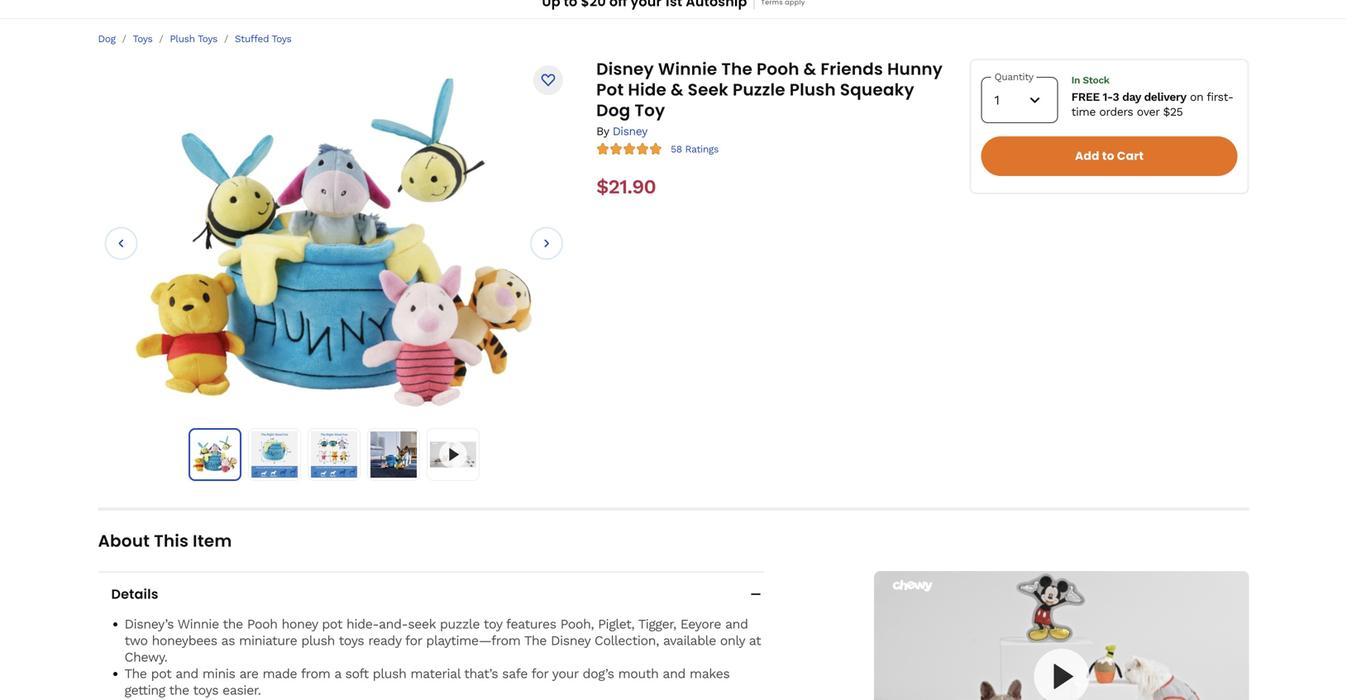 Task type: vqa. For each thing, say whether or not it's contained in the screenshot.
the bottom aquarium
no



Task type: describe. For each thing, give the bounding box(es) containing it.
at
[[749, 633, 761, 649]]

58 ratings
[[671, 144, 719, 155]]

0 horizontal spatial and
[[176, 666, 198, 682]]

plush toys link
[[170, 33, 218, 45]]

about this item
[[98, 530, 232, 553]]

stuffed
[[235, 33, 269, 45]]

safe
[[502, 666, 528, 682]]

to
[[1102, 148, 1115, 164]]

1 horizontal spatial toys
[[339, 633, 364, 649]]

disney inside "disney winnie the pooh & friends hunny pot hide & seek puzzle plush squeaky dog toy"
[[597, 57, 654, 81]]

0 horizontal spatial for
[[405, 633, 422, 649]]

2 horizontal spatial and
[[725, 617, 748, 632]]

details image
[[748, 586, 764, 603]]

playtime—from
[[426, 633, 521, 649]]

58
[[671, 144, 682, 155]]

collection,
[[595, 633, 659, 649]]

disney inside disney's winnie the pooh honey pot hide-and-seek puzzle toy features pooh, piglet, tigger, eeyore and two honeybees as miniature plush toys ready for playtime—from the disney collection, available only at chewy. the pot and minis are made from a soft plush material that's safe for your dog's mouth and makes getting the toys easier.
[[551, 633, 591, 649]]

0 vertical spatial dog
[[98, 33, 116, 45]]

time
[[1072, 105, 1096, 119]]

disney link
[[613, 124, 648, 138]]

dog inside "disney winnie the pooh & friends hunny pot hide & seek puzzle plush squeaky dog toy"
[[597, 99, 631, 122]]

1 vertical spatial disney
[[613, 124, 648, 138]]

1 horizontal spatial the
[[524, 633, 547, 649]]

2 vertical spatial the
[[124, 666, 147, 682]]

ready
[[368, 633, 401, 649]]

disney's winnie the pooh honey pot hide-and-seek puzzle toy features pooh, piglet, tigger, eeyore and two honeybees as miniature plush toys ready for playtime—from the disney collection, available only at chewy. the pot and minis are made from a soft plush material that's safe for your dog's mouth and makes getting the toys easier.
[[124, 617, 761, 699]]

toy
[[484, 617, 502, 632]]

on
[[1190, 90, 1204, 104]]

ratings
[[685, 144, 719, 155]]

delivery
[[1144, 90, 1187, 104]]

made
[[263, 666, 297, 682]]

dog's
[[583, 666, 614, 682]]

a
[[334, 666, 341, 682]]

disney winnie the pooh & friends hunny pot hide & seek puzzle plush squeaky dog toy slide 1 of 5 image inside carousel-slider region
[[134, 76, 534, 407]]

disney winnie the pooh & friends hunny pot hide & seek puzzle plush squeaky dog toy slide 5 of 5 image
[[430, 442, 476, 468]]

makes
[[690, 666, 730, 682]]

miniature
[[239, 633, 297, 649]]

toys for plush toys
[[198, 33, 218, 45]]

minis
[[202, 666, 235, 682]]

toys link
[[133, 33, 153, 45]]

1 horizontal spatial &
[[804, 57, 817, 81]]

1 horizontal spatial the
[[223, 617, 243, 632]]

mouth
[[618, 666, 659, 682]]

winnie for disney
[[658, 57, 717, 81]]

getting
[[124, 683, 165, 699]]

this
[[154, 530, 189, 553]]

plush toys
[[170, 33, 218, 45]]

hunny
[[888, 57, 943, 81]]

1 vertical spatial for
[[532, 666, 548, 682]]

pooh for the
[[247, 617, 278, 632]]

puzzle
[[440, 617, 480, 632]]

disney winnie the pooh & friends hunny pot hide & seek puzzle plush squeaky dog toy slide 2 of 5 image
[[251, 432, 298, 478]]

hide-
[[347, 617, 379, 632]]

3
[[1113, 90, 1119, 104]]

pot
[[597, 78, 624, 101]]

seek
[[408, 617, 436, 632]]

stuffed toys link
[[235, 33, 292, 45]]

pooh,
[[561, 617, 594, 632]]

free 1-3 day delivery
[[1072, 90, 1187, 104]]

your
[[552, 666, 579, 682]]

toys for stuffed toys
[[272, 33, 292, 45]]

puzzle
[[733, 78, 786, 101]]

0 vertical spatial plush
[[301, 633, 335, 649]]

the inside "disney winnie the pooh & friends hunny pot hide & seek puzzle plush squeaky dog toy"
[[722, 57, 753, 81]]

chewy.
[[124, 650, 167, 665]]

free
[[1072, 90, 1100, 104]]

0 horizontal spatial pot
[[151, 666, 171, 682]]

features
[[506, 617, 556, 632]]

item
[[193, 530, 232, 553]]



Task type: locate. For each thing, give the bounding box(es) containing it.
toys down minis
[[193, 683, 218, 699]]

& left friends
[[804, 57, 817, 81]]

0 horizontal spatial plush
[[301, 633, 335, 649]]

plush
[[170, 33, 195, 45], [790, 78, 836, 101]]

the
[[722, 57, 753, 81], [524, 633, 547, 649], [124, 666, 147, 682]]

1 toys from the left
[[133, 33, 153, 45]]

disney winnie the pooh & friends hunny pot hide & seek puzzle plush squeaky dog toy slide 4 of 5 image
[[370, 432, 417, 478]]

0 vertical spatial pooh
[[757, 57, 800, 81]]

for down seek
[[405, 633, 422, 649]]

0 horizontal spatial &
[[671, 78, 684, 101]]

disney winnie the pooh & friends hunny pot hide & seek puzzle plush squeaky dog toy slide 1 of 5 image
[[134, 76, 534, 407], [193, 433, 237, 477]]

disney winnie the pooh & friends hunny pot hide & seek puzzle plush squeaky dog toy slide 3 of 5 image
[[311, 432, 357, 478]]

disney
[[597, 57, 654, 81], [613, 124, 648, 138], [551, 633, 591, 649]]

2 horizontal spatial the
[[722, 57, 753, 81]]

toys left stuffed
[[198, 33, 218, 45]]

about
[[98, 530, 150, 553]]

plush right puzzle
[[790, 78, 836, 101]]

1 horizontal spatial and
[[663, 666, 686, 682]]

plush right 'toys' link on the left of the page
[[170, 33, 195, 45]]

the up as
[[223, 617, 243, 632]]

the right getting
[[169, 683, 189, 699]]

honey
[[282, 617, 318, 632]]

pooh for the
[[757, 57, 800, 81]]

disney right by
[[613, 124, 648, 138]]

are
[[239, 666, 259, 682]]

friends
[[821, 57, 883, 81]]

1-
[[1103, 90, 1113, 104]]

the
[[223, 617, 243, 632], [169, 683, 189, 699]]

stuffed toys
[[235, 33, 292, 45]]

soft
[[345, 666, 369, 682]]

0 vertical spatial the
[[722, 57, 753, 81]]

disney winnie the pooh & friends hunny pot hide & seek puzzle plush squeaky dog toy
[[597, 57, 943, 122]]

1 horizontal spatial pot
[[322, 617, 342, 632]]

eeyore
[[681, 617, 721, 632]]

winnie up toy
[[658, 57, 717, 81]]

over
[[1137, 105, 1160, 119]]

pot down 'chewy.'
[[151, 666, 171, 682]]

0 horizontal spatial pooh
[[247, 617, 278, 632]]

1 vertical spatial pooh
[[247, 617, 278, 632]]

in stock
[[1072, 74, 1110, 86]]

& right hide
[[671, 78, 684, 101]]

material
[[411, 666, 460, 682]]

day
[[1123, 90, 1141, 104]]

1 vertical spatial disney winnie the pooh & friends hunny pot hide & seek puzzle plush squeaky dog toy slide 1 of 5 image
[[193, 433, 237, 477]]

that's
[[464, 666, 498, 682]]

and left minis
[[176, 666, 198, 682]]

1 vertical spatial plush
[[373, 666, 406, 682]]

add to cart
[[1075, 148, 1144, 164]]

plush inside "disney winnie the pooh & friends hunny pot hide & seek puzzle plush squeaky dog toy"
[[790, 78, 836, 101]]

1 vertical spatial the
[[524, 633, 547, 649]]

tigger,
[[638, 617, 676, 632]]

piglet,
[[598, 617, 635, 632]]

3 toys from the left
[[272, 33, 292, 45]]

dog left 'toys' link on the left of the page
[[98, 33, 116, 45]]

2 vertical spatial disney
[[551, 633, 591, 649]]

0 horizontal spatial winnie
[[178, 617, 219, 632]]

toys
[[133, 33, 153, 45], [198, 33, 218, 45], [272, 33, 292, 45]]

two
[[124, 633, 148, 649]]

pot left hide-
[[322, 617, 342, 632]]

plush
[[301, 633, 335, 649], [373, 666, 406, 682]]

only
[[720, 633, 745, 649]]

easier.
[[223, 683, 261, 699]]

0 horizontal spatial the
[[124, 666, 147, 682]]

toys right stuffed
[[272, 33, 292, 45]]

$21.90 text field
[[597, 175, 656, 199]]

dog
[[98, 33, 116, 45], [597, 99, 631, 122]]

plush inside plush toys link
[[170, 33, 195, 45]]

0 vertical spatial winnie
[[658, 57, 717, 81]]

add to cart button
[[982, 136, 1238, 176]]

and up only
[[725, 617, 748, 632]]

1 vertical spatial winnie
[[178, 617, 219, 632]]

carousel-slider region
[[105, 76, 563, 411]]

58 ratings button
[[671, 142, 719, 156]]

as
[[221, 633, 235, 649]]

1 vertical spatial dog
[[597, 99, 631, 122]]

$21.90
[[597, 175, 656, 199]]

0 vertical spatial for
[[405, 633, 422, 649]]

and-
[[379, 617, 408, 632]]

toy
[[635, 99, 665, 122]]

list
[[188, 428, 480, 481]]

$25
[[1163, 105, 1183, 119]]

winnie for disney's
[[178, 617, 219, 632]]

toys
[[339, 633, 364, 649], [193, 683, 218, 699]]

available
[[663, 633, 716, 649]]

dog up by disney
[[597, 99, 631, 122]]

disney up toy
[[597, 57, 654, 81]]

1 vertical spatial plush
[[790, 78, 836, 101]]

pooh inside disney's winnie the pooh honey pot hide-and-seek puzzle toy features pooh, piglet, tigger, eeyore and two honeybees as miniature plush toys ready for playtime—from the disney collection, available only at chewy. the pot and minis are made from a soft plush material that's safe for your dog's mouth and makes getting the toys easier.
[[247, 617, 278, 632]]

0 vertical spatial the
[[223, 617, 243, 632]]

details
[[111, 585, 159, 604]]

2 toys from the left
[[198, 33, 218, 45]]

toys down hide-
[[339, 633, 364, 649]]

pooh up "miniature"
[[247, 617, 278, 632]]

1 horizontal spatial winnie
[[658, 57, 717, 81]]

0 horizontal spatial dog
[[98, 33, 116, 45]]

orders
[[1100, 105, 1134, 119]]

1 vertical spatial the
[[169, 683, 189, 699]]

in
[[1072, 74, 1080, 86]]

first-
[[1207, 90, 1234, 104]]

0 horizontal spatial the
[[169, 683, 189, 699]]

toys right dog link
[[133, 33, 153, 45]]

winnie inside disney's winnie the pooh honey pot hide-and-seek puzzle toy features pooh, piglet, tigger, eeyore and two honeybees as miniature plush toys ready for playtime—from the disney collection, available only at chewy. the pot and minis are made from a soft plush material that's safe for your dog's mouth and makes getting the toys easier.
[[178, 617, 219, 632]]

1 horizontal spatial for
[[532, 666, 548, 682]]

honeybees
[[152, 633, 217, 649]]

0 vertical spatial plush
[[170, 33, 195, 45]]

disney down 'pooh,'
[[551, 633, 591, 649]]

seek
[[688, 78, 729, 101]]

for right safe
[[532, 666, 548, 682]]

1 horizontal spatial plush
[[790, 78, 836, 101]]

for
[[405, 633, 422, 649], [532, 666, 548, 682]]

on first- time orders over $25
[[1072, 90, 1234, 119]]

winnie inside "disney winnie the pooh & friends hunny pot hide & seek puzzle plush squeaky dog toy"
[[658, 57, 717, 81]]

0 horizontal spatial toys
[[133, 33, 153, 45]]

1 horizontal spatial plush
[[373, 666, 406, 682]]

add
[[1075, 148, 1100, 164]]

pooh
[[757, 57, 800, 81], [247, 617, 278, 632]]

squeaky
[[840, 78, 915, 101]]

stock
[[1083, 74, 1110, 86]]

1 horizontal spatial toys
[[198, 33, 218, 45]]

winnie
[[658, 57, 717, 81], [178, 617, 219, 632]]

from
[[301, 666, 330, 682]]

and left makes
[[663, 666, 686, 682]]

1 horizontal spatial pooh
[[757, 57, 800, 81]]

by
[[597, 124, 609, 138]]

2 horizontal spatial toys
[[272, 33, 292, 45]]

disney's
[[124, 617, 174, 632]]

cart
[[1117, 148, 1144, 164]]

0 horizontal spatial plush
[[170, 33, 195, 45]]

hide
[[628, 78, 667, 101]]

plush right soft
[[373, 666, 406, 682]]

pot
[[322, 617, 342, 632], [151, 666, 171, 682]]

1 horizontal spatial dog
[[597, 99, 631, 122]]

by disney
[[597, 124, 648, 138]]

dog link
[[98, 33, 116, 45]]

0 vertical spatial disney
[[597, 57, 654, 81]]

pooh inside "disney winnie the pooh & friends hunny pot hide & seek puzzle plush squeaky dog toy"
[[757, 57, 800, 81]]

0 horizontal spatial toys
[[193, 683, 218, 699]]

winnie up honeybees
[[178, 617, 219, 632]]

0 vertical spatial pot
[[322, 617, 342, 632]]

&
[[804, 57, 817, 81], [671, 78, 684, 101]]

and
[[725, 617, 748, 632], [176, 666, 198, 682], [663, 666, 686, 682]]

1 vertical spatial toys
[[193, 683, 218, 699]]

pooh right the seek
[[757, 57, 800, 81]]

0 vertical spatial toys
[[339, 633, 364, 649]]

plush down honey
[[301, 633, 335, 649]]

1 vertical spatial pot
[[151, 666, 171, 682]]

0 vertical spatial disney winnie the pooh & friends hunny pot hide & seek puzzle plush squeaky dog toy slide 1 of 5 image
[[134, 76, 534, 407]]



